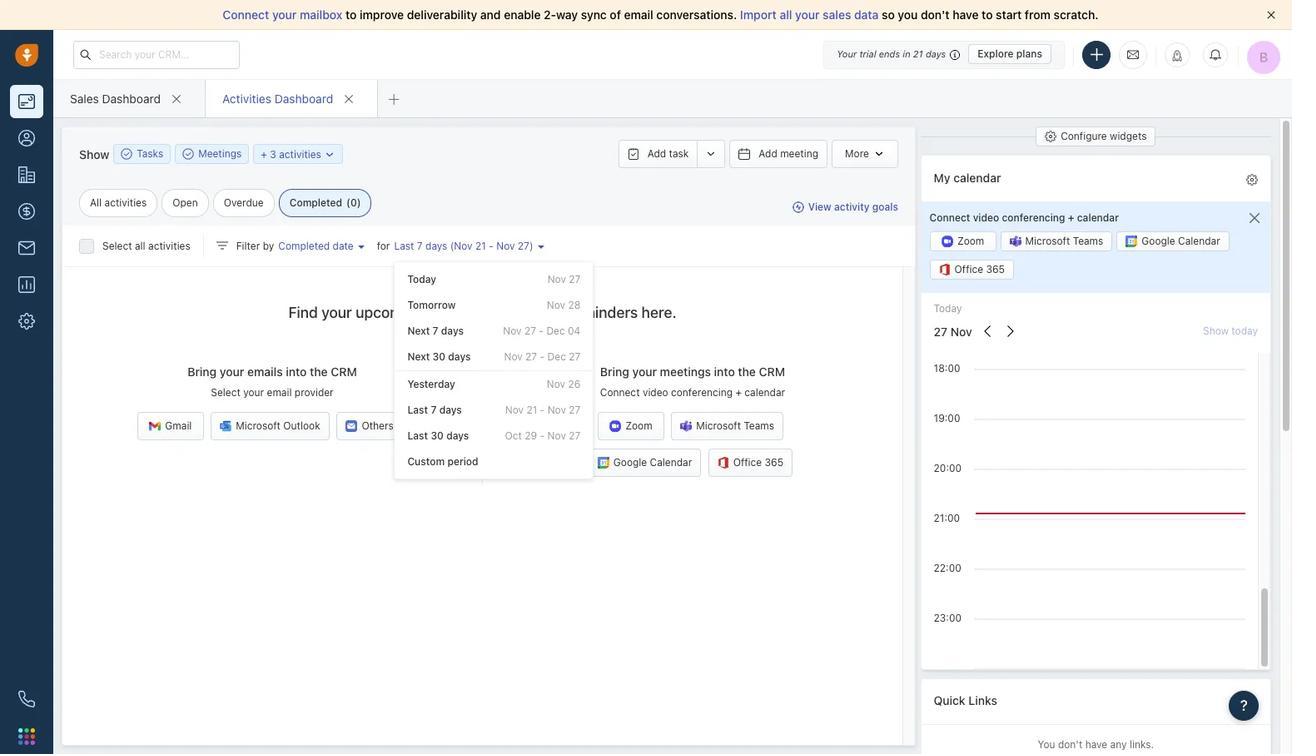 Task type: locate. For each thing, give the bounding box(es) containing it.
all
[[780, 7, 792, 22], [135, 240, 145, 252]]

27 up 18:00
[[934, 324, 948, 339]]

send email image
[[1127, 47, 1139, 61]]

nov right "29"
[[548, 430, 566, 442]]

next up yesterday
[[407, 351, 430, 363]]

tomorrow
[[407, 299, 456, 312]]

teams down bring your meetings into the crm connect video conferencing + calendar
[[744, 420, 774, 432]]

the inside bring your meetings into the crm connect video conferencing + calendar
[[738, 365, 756, 379]]

0 horizontal spatial office 365
[[733, 457, 784, 469]]

21 up find your upcoming tasks, meetings and reminders here.
[[475, 240, 486, 252]]

) up completed date button
[[357, 196, 361, 209]]

1 dashboard from the left
[[102, 91, 161, 105]]

links
[[969, 694, 997, 708]]

crm
[[331, 365, 357, 379], [759, 365, 785, 379]]

email inside bring your emails into the crm select your email provider
[[267, 386, 292, 399]]

email
[[624, 7, 653, 22], [267, 386, 292, 399]]

microsoft teams button down bring your meetings into the crm connect video conferencing + calendar
[[671, 412, 783, 441]]

your for bring your emails into the crm select your email provider
[[220, 365, 244, 379]]

add
[[647, 147, 666, 160], [759, 147, 777, 160]]

ends
[[879, 48, 900, 59]]

0 vertical spatial microsoft teams button
[[1000, 232, 1113, 252]]

bring right 26
[[600, 365, 629, 379]]

you don't have any links.
[[1038, 739, 1154, 751]]

1 into from the left
[[286, 365, 307, 379]]

7 down the tasks,
[[433, 325, 438, 337]]

zoom button down bring your meetings into the crm connect video conferencing + calendar
[[598, 412, 664, 441]]

dec up "nov 26"
[[548, 351, 566, 363]]

google
[[1142, 235, 1175, 248], [614, 457, 647, 469]]

- down nov 27 - dec 04
[[540, 351, 545, 363]]

days right in
[[926, 48, 946, 59]]

office 365 button for microsoft teams 'button' related to google calendar button associated with right zoom button
[[930, 260, 1014, 280]]

-
[[489, 240, 494, 252], [539, 325, 544, 337], [540, 351, 545, 363], [540, 404, 545, 416], [540, 430, 545, 442]]

bring for bring your meetings into the crm
[[600, 365, 629, 379]]

activities
[[279, 148, 321, 160], [105, 196, 147, 209], [148, 240, 190, 252]]

1 vertical spatial google calendar button
[[589, 449, 701, 477]]

1 vertical spatial 7
[[433, 325, 438, 337]]

upcoming
[[356, 304, 424, 321]]

last for last 30 days
[[407, 430, 428, 442]]

nov up find your upcoming tasks, meetings and reminders here.
[[496, 240, 515, 252]]

calendar
[[1178, 235, 1220, 248], [650, 457, 692, 469]]

oct 29 - nov 27
[[505, 430, 581, 442]]

1 vertical spatial email
[[267, 386, 292, 399]]

1 horizontal spatial 21
[[527, 404, 537, 416]]

0 vertical spatial 365
[[986, 263, 1005, 276]]

2 into from the left
[[714, 365, 735, 379]]

activities right 3
[[279, 148, 321, 160]]

1 horizontal spatial microsoft teams
[[1025, 235, 1103, 248]]

more button
[[832, 140, 898, 168], [832, 140, 898, 168]]

all right import
[[780, 7, 792, 22]]

( up tomorrow
[[450, 240, 454, 252]]

explore plans link
[[968, 44, 1052, 64]]

of
[[610, 7, 621, 22]]

into for emails
[[286, 365, 307, 379]]

microsoft teams button for google calendar button corresponding to the bottom zoom button
[[671, 412, 783, 441]]

your
[[272, 7, 297, 22], [795, 7, 820, 22], [321, 304, 352, 321], [220, 365, 244, 379], [632, 365, 657, 379], [243, 386, 264, 399]]

7 down yesterday
[[431, 404, 437, 416]]

0 vertical spatial don't
[[921, 7, 950, 22]]

30 for next
[[433, 351, 445, 363]]

your for bring your meetings into the crm connect video conferencing + calendar
[[632, 365, 657, 379]]

next 7 days
[[407, 325, 464, 337]]

zoom button
[[930, 232, 996, 252], [598, 412, 664, 441]]

dec for 27
[[548, 351, 566, 363]]

1 vertical spatial don't
[[1058, 739, 1083, 751]]

connect down my
[[930, 211, 970, 224]]

your left mailbox
[[272, 7, 297, 22]]

1 horizontal spatial meetings
[[660, 365, 711, 379]]

tasks,
[[428, 304, 468, 321]]

conferencing
[[1002, 211, 1065, 224], [671, 386, 733, 399]]

last
[[394, 240, 414, 252], [407, 404, 428, 416], [407, 430, 428, 442]]

microsoft left outlook
[[236, 420, 281, 432]]

0 vertical spatial teams
[[1073, 235, 1103, 248]]

crm for bring your meetings into the crm
[[759, 365, 785, 379]]

your left emails
[[220, 365, 244, 379]]

close image
[[1267, 11, 1276, 19]]

21 right in
[[913, 48, 923, 59]]

1 vertical spatial last
[[407, 404, 428, 416]]

2 dashboard from the left
[[275, 91, 333, 105]]

1 crm from the left
[[331, 365, 357, 379]]

last down yesterday
[[407, 404, 428, 416]]

your down the here.
[[632, 365, 657, 379]]

for
[[377, 240, 390, 252]]

2 next from the top
[[407, 351, 430, 363]]

0 vertical spatial conferencing
[[1002, 211, 1065, 224]]

configure widgets
[[1061, 130, 1147, 142]]

have left any
[[1085, 739, 1108, 751]]

video down the here.
[[643, 386, 668, 399]]

others button
[[336, 412, 403, 441]]

2 the from the left
[[738, 365, 756, 379]]

zoom button down my calendar
[[930, 232, 996, 252]]

365
[[986, 263, 1005, 276], [765, 457, 784, 469]]

0 vertical spatial and
[[480, 7, 501, 22]]

1 horizontal spatial google
[[1142, 235, 1175, 248]]

- for nov 27 - dec 04
[[539, 325, 544, 337]]

30 down next 7 days
[[433, 351, 445, 363]]

1 vertical spatial office 365
[[733, 457, 784, 469]]

0 horizontal spatial google
[[614, 457, 647, 469]]

calendar for google calendar button corresponding to the bottom zoom button
[[650, 457, 692, 469]]

0 horizontal spatial (
[[346, 196, 350, 209]]

all down all activities
[[135, 240, 145, 252]]

days down next 7 days
[[448, 351, 471, 363]]

your for find your upcoming tasks, meetings and reminders here.
[[321, 304, 352, 321]]

days up period
[[446, 430, 469, 442]]

1 horizontal spatial (
[[450, 240, 454, 252]]

add left meeting
[[759, 147, 777, 160]]

365 for microsoft teams 'button' related to google calendar button associated with right zoom button
[[986, 263, 1005, 276]]

improve
[[360, 7, 404, 22]]

days for next 7 days
[[441, 325, 464, 337]]

your inside bring your meetings into the crm connect video conferencing + calendar
[[632, 365, 657, 379]]

microsoft teams down bring your meetings into the crm connect video conferencing + calendar
[[696, 420, 774, 432]]

next down tomorrow
[[407, 325, 430, 337]]

- right "29"
[[540, 430, 545, 442]]

30 for last
[[431, 430, 444, 442]]

27 up the 28
[[569, 273, 581, 286]]

days for last 7 days
[[439, 404, 462, 416]]

microsoft teams for google calendar button associated with right zoom button
[[1025, 235, 1103, 248]]

microsoft teams down connect video conferencing + calendar
[[1025, 235, 1103, 248]]

bring inside bring your emails into the crm select your email provider
[[188, 365, 217, 379]]

days
[[926, 48, 946, 59], [425, 240, 447, 252], [441, 325, 464, 337], [448, 351, 471, 363], [439, 404, 462, 416], [446, 430, 469, 442]]

crm for bring your emails into the crm
[[331, 365, 357, 379]]

27 down nov 21 - nov 27 on the left
[[569, 430, 581, 442]]

1 vertical spatial activities
[[105, 196, 147, 209]]

meetings up nov 27 - dec 04
[[472, 304, 536, 321]]

nov 21 - nov 27
[[505, 404, 581, 416]]

0 horizontal spatial microsoft teams
[[696, 420, 774, 432]]

7
[[417, 240, 423, 252], [433, 325, 438, 337], [431, 404, 437, 416]]

others
[[362, 420, 394, 432]]

zoom down connect video conferencing + calendar
[[957, 235, 984, 248]]

into inside bring your meetings into the crm connect video conferencing + calendar
[[714, 365, 735, 379]]

last right for at the left top of the page
[[394, 240, 414, 252]]

1 vertical spatial meetings
[[660, 365, 711, 379]]

select down all activities
[[102, 240, 132, 252]]

completed inside button
[[278, 240, 330, 252]]

0 vertical spatial google calendar button
[[1117, 232, 1230, 252]]

1 horizontal spatial connect
[[600, 386, 640, 399]]

nov down nov 27 - dec 04
[[504, 351, 523, 363]]

and
[[480, 7, 501, 22], [539, 304, 565, 321]]

microsoft down connect video conferencing + calendar
[[1025, 235, 1070, 248]]

- up nov 27 - dec 27
[[539, 325, 544, 337]]

you
[[898, 7, 918, 22]]

explore plans
[[978, 47, 1042, 60]]

0 horizontal spatial activities
[[105, 196, 147, 209]]

0 vertical spatial 7
[[417, 240, 423, 252]]

last 7 days ( nov 21 - nov 27 )
[[394, 240, 533, 252]]

into
[[286, 365, 307, 379], [714, 365, 735, 379]]

the inside bring your emails into the crm select your email provider
[[310, 365, 328, 379]]

microsoft teams button for google calendar button associated with right zoom button
[[1000, 232, 1113, 252]]

7 for last 7 days ( nov 21 - nov 27 )
[[417, 240, 423, 252]]

1 the from the left
[[310, 365, 328, 379]]

1 vertical spatial have
[[1085, 739, 1108, 751]]

nov left 26
[[547, 378, 565, 390]]

0 vertical spatial google
[[1142, 235, 1175, 248]]

video
[[973, 211, 999, 224], [643, 386, 668, 399]]

1 vertical spatial 365
[[765, 457, 784, 469]]

0 horizontal spatial calendar
[[650, 457, 692, 469]]

0 horizontal spatial video
[[643, 386, 668, 399]]

view activity goals
[[808, 201, 898, 213]]

( up date
[[346, 196, 350, 209]]

0 horizontal spatial zoom button
[[598, 412, 664, 441]]

calendar
[[954, 170, 1001, 184], [1077, 211, 1119, 224], [745, 386, 785, 399]]

30 down last 7 days
[[431, 430, 444, 442]]

days right for at the left top of the page
[[425, 240, 447, 252]]

2 vertical spatial calendar
[[745, 386, 785, 399]]

0 vertical spatial activities
[[279, 148, 321, 160]]

0 vertical spatial google calendar
[[1142, 235, 1220, 248]]

completed for completed ( 0 )
[[290, 196, 342, 209]]

bring for bring your emails into the crm
[[188, 365, 217, 379]]

zoom down bring your meetings into the crm connect video conferencing + calendar
[[625, 420, 652, 432]]

connect left mailbox
[[223, 7, 269, 22]]

crm inside bring your meetings into the crm connect video conferencing + calendar
[[759, 365, 785, 379]]

to left the start
[[982, 7, 993, 22]]

last for last 7 days ( nov 21 - nov 27 )
[[394, 240, 414, 252]]

1 horizontal spatial calendar
[[954, 170, 1001, 184]]

1 vertical spatial video
[[643, 386, 668, 399]]

0 horizontal spatial have
[[953, 7, 979, 22]]

microsoft teams button down connect video conferencing + calendar
[[1000, 232, 1113, 252]]

video down my calendar
[[973, 211, 999, 224]]

nov up tomorrow
[[454, 240, 473, 252]]

find your upcoming tasks, meetings and reminders here.
[[288, 304, 677, 321]]

) up find your upcoming tasks, meetings and reminders here.
[[529, 240, 533, 252]]

1 horizontal spatial microsoft teams button
[[1000, 232, 1113, 252]]

add left the task
[[647, 147, 666, 160]]

0 horizontal spatial all
[[135, 240, 145, 252]]

select
[[102, 240, 132, 252], [211, 386, 241, 399]]

1 vertical spatial office
[[733, 457, 762, 469]]

activities inside 'link'
[[279, 148, 321, 160]]

select all activities
[[102, 240, 190, 252]]

yesterday
[[407, 378, 455, 390]]

1 vertical spatial calendar
[[1077, 211, 1119, 224]]

0 vertical spatial office
[[955, 263, 983, 276]]

microsoft
[[1025, 235, 1070, 248], [236, 420, 281, 432], [696, 420, 741, 432]]

1 bring from the left
[[188, 365, 217, 379]]

1 horizontal spatial crm
[[759, 365, 785, 379]]

connect for connect video conferencing + calendar
[[930, 211, 970, 224]]

connect video conferencing + calendar
[[930, 211, 1119, 224]]

and up nov 27 - dec 04
[[539, 304, 565, 321]]

1 vertical spatial all
[[135, 240, 145, 252]]

days down the tasks,
[[441, 325, 464, 337]]

2 vertical spatial connect
[[600, 386, 640, 399]]

last 30 days
[[407, 430, 469, 442]]

0 horizontal spatial +
[[261, 148, 267, 160]]

0 horizontal spatial crm
[[331, 365, 357, 379]]

0 horizontal spatial google calendar button
[[589, 449, 701, 477]]

last up custom
[[407, 430, 428, 442]]

completed date
[[278, 240, 354, 252]]

+ 3 activities button
[[253, 144, 343, 164]]

activities right all in the left top of the page
[[105, 196, 147, 209]]

0 horizontal spatial to
[[346, 7, 357, 22]]

7 for last 7 days
[[431, 404, 437, 416]]

your for connect your mailbox to improve deliverability and enable 2-way sync of email conversations. import all your sales data so you don't have to start from scratch.
[[272, 7, 297, 22]]

bring inside bring your meetings into the crm connect video conferencing + calendar
[[600, 365, 629, 379]]

microsoft for bring your emails into the crm
[[236, 420, 281, 432]]

bring
[[188, 365, 217, 379], [600, 365, 629, 379]]

nov
[[454, 240, 473, 252], [496, 240, 515, 252], [548, 273, 566, 286], [547, 299, 565, 312], [951, 324, 972, 339], [503, 325, 522, 337], [504, 351, 523, 363], [547, 378, 565, 390], [505, 404, 524, 416], [548, 404, 566, 416], [548, 430, 566, 442]]

+ inside bring your meetings into the crm connect video conferencing + calendar
[[736, 386, 742, 399]]

2 vertical spatial activities
[[148, 240, 190, 252]]

1 horizontal spatial office 365
[[955, 263, 1005, 276]]

19:00
[[934, 412, 960, 424]]

0 vertical spatial next
[[407, 325, 430, 337]]

activities for 3
[[279, 148, 321, 160]]

dashboard right sales
[[102, 91, 161, 105]]

1 vertical spatial and
[[539, 304, 565, 321]]

next for next 7 days
[[407, 325, 430, 337]]

microsoft down bring your meetings into the crm connect video conferencing + calendar
[[696, 420, 741, 432]]

0 horizontal spatial bring
[[188, 365, 217, 379]]

activities down open on the left top of the page
[[148, 240, 190, 252]]

days for last 7 days ( nov 21 - nov 27 )
[[425, 240, 447, 252]]

from
[[1025, 7, 1051, 22]]

1 horizontal spatial bring
[[600, 365, 629, 379]]

nov 28
[[547, 299, 581, 312]]

27 down 26
[[569, 404, 581, 416]]

add for add meeting
[[759, 147, 777, 160]]

google calendar for google calendar button associated with right zoom button
[[1142, 235, 1220, 248]]

microsoft inside button
[[236, 420, 281, 432]]

microsoft outlook
[[236, 420, 320, 432]]

1 vertical spatial 30
[[431, 430, 444, 442]]

connect right 26
[[600, 386, 640, 399]]

deliverability
[[407, 7, 477, 22]]

27 up find your upcoming tasks, meetings and reminders here.
[[518, 240, 529, 252]]

21:00
[[934, 512, 960, 524]]

gmail
[[165, 420, 192, 432]]

0 vertical spatial meetings
[[472, 304, 536, 321]]

tasks
[[137, 148, 163, 160]]

bring up the gmail
[[188, 365, 217, 379]]

select up microsoft outlook button
[[211, 386, 241, 399]]

+
[[261, 148, 267, 160], [1068, 211, 1075, 224], [736, 386, 742, 399]]

calendar inside bring your meetings into the crm connect video conferencing + calendar
[[745, 386, 785, 399]]

7 right for at the left top of the page
[[417, 240, 423, 252]]

0 horizontal spatial office
[[733, 457, 762, 469]]

conversations.
[[656, 7, 737, 22]]

1 horizontal spatial +
[[736, 386, 742, 399]]

your down emails
[[243, 386, 264, 399]]

1 vertical spatial select
[[211, 386, 241, 399]]

- up 'oct 29 - nov 27'
[[540, 404, 545, 416]]

completed ( 0 )
[[290, 196, 361, 209]]

1 vertical spatial microsoft teams
[[696, 420, 774, 432]]

your right find
[[321, 304, 352, 321]]

dashboard for activities dashboard
[[275, 91, 333, 105]]

1 horizontal spatial 365
[[986, 263, 1005, 276]]

1 horizontal spatial calendar
[[1178, 235, 1220, 248]]

2 horizontal spatial 21
[[913, 48, 923, 59]]

21 up "29"
[[527, 404, 537, 416]]

dec left '04'
[[547, 325, 565, 337]]

show
[[79, 147, 109, 161]]

meetings
[[198, 148, 242, 160]]

crm inside bring your emails into the crm select your email provider
[[331, 365, 357, 379]]

0 vertical spatial last
[[394, 240, 414, 252]]

to
[[346, 7, 357, 22], [982, 7, 993, 22]]

dashboard
[[102, 91, 161, 105], [275, 91, 333, 105]]

1 add from the left
[[647, 147, 666, 160]]

google calendar button for the bottom zoom button
[[589, 449, 701, 477]]

1 next from the top
[[407, 325, 430, 337]]

conferencing inside bring your meetings into the crm connect video conferencing + calendar
[[671, 386, 733, 399]]

1 horizontal spatial zoom
[[957, 235, 984, 248]]

office 365 button for google calendar button corresponding to the bottom zoom button microsoft teams 'button'
[[708, 449, 793, 477]]

custom
[[407, 455, 445, 468]]

bring your meetings into the crm connect video conferencing + calendar
[[600, 365, 785, 399]]

2 vertical spatial +
[[736, 386, 742, 399]]

0 vertical spatial connect
[[223, 7, 269, 22]]

the
[[310, 365, 328, 379], [738, 365, 756, 379]]

2 add from the left
[[759, 147, 777, 160]]

1 vertical spatial teams
[[744, 420, 774, 432]]

1 horizontal spatial into
[[714, 365, 735, 379]]

0 horizontal spatial calendar
[[745, 386, 785, 399]]

2 to from the left
[[982, 7, 993, 22]]

1 horizontal spatial and
[[539, 304, 565, 321]]

connect
[[223, 7, 269, 22], [930, 211, 970, 224], [600, 386, 640, 399]]

today up 27 nov
[[934, 303, 962, 315]]

completed right by
[[278, 240, 330, 252]]

0 vertical spatial (
[[346, 196, 350, 209]]

today up tomorrow
[[407, 273, 436, 286]]

0 horizontal spatial the
[[310, 365, 328, 379]]

links.
[[1130, 739, 1154, 751]]

to right mailbox
[[346, 7, 357, 22]]

email right of
[[624, 7, 653, 22]]

0 horizontal spatial email
[[267, 386, 292, 399]]

0 vertical spatial completed
[[290, 196, 342, 209]]

1 horizontal spatial office
[[955, 263, 983, 276]]

email down emails
[[267, 386, 292, 399]]

29
[[525, 430, 537, 442]]

1 horizontal spatial today
[[934, 303, 962, 315]]

into inside bring your emails into the crm select your email provider
[[286, 365, 307, 379]]

teams down connect video conferencing + calendar
[[1073, 235, 1103, 248]]

google calendar for google calendar button corresponding to the bottom zoom button
[[614, 457, 692, 469]]

and left the enable
[[480, 7, 501, 22]]

0 vertical spatial zoom button
[[930, 232, 996, 252]]

microsoft teams button
[[1000, 232, 1113, 252], [671, 412, 783, 441]]

2 horizontal spatial activities
[[279, 148, 321, 160]]

2 crm from the left
[[759, 365, 785, 379]]

nov 27 - dec 04
[[503, 325, 581, 337]]

meetings down the here.
[[660, 365, 711, 379]]

sales dashboard
[[70, 91, 161, 105]]

days up last 30 days
[[439, 404, 462, 416]]

0 vertical spatial office 365 button
[[930, 260, 1014, 280]]

period
[[447, 455, 478, 468]]

teams
[[1073, 235, 1103, 248], [744, 420, 774, 432]]

dashboard up + 3 activities button
[[275, 91, 333, 105]]

completed left 0
[[290, 196, 342, 209]]

2 bring from the left
[[600, 365, 629, 379]]

0 vertical spatial email
[[624, 7, 653, 22]]

have left the start
[[953, 7, 979, 22]]

0 horizontal spatial dashboard
[[102, 91, 161, 105]]

phone element
[[10, 683, 43, 716]]



Task type: describe. For each thing, give the bounding box(es) containing it.
365 for google calendar button corresponding to the bottom zoom button microsoft teams 'button'
[[765, 457, 784, 469]]

nov up "oct"
[[505, 404, 524, 416]]

add for add task
[[647, 147, 666, 160]]

any
[[1110, 739, 1127, 751]]

activities
[[222, 91, 271, 105]]

microsoft outlook button
[[211, 412, 329, 441]]

filter
[[236, 240, 260, 252]]

1 to from the left
[[346, 7, 357, 22]]

connect for connect your mailbox to improve deliverability and enable 2-way sync of email conversations. import all your sales data so you don't have to start from scratch.
[[223, 7, 269, 22]]

1 horizontal spatial email
[[624, 7, 653, 22]]

reminders
[[569, 304, 638, 321]]

quick
[[934, 694, 966, 708]]

27 up nov 27 - dec 27
[[524, 325, 536, 337]]

nov 27 - dec 27
[[504, 351, 581, 363]]

google for google calendar button corresponding to the bottom zoom button
[[614, 457, 647, 469]]

nov up 18:00
[[951, 324, 972, 339]]

overdue
[[224, 196, 264, 209]]

gmail button
[[137, 412, 204, 441]]

Search your CRM... text field
[[73, 40, 240, 69]]

all
[[90, 196, 102, 209]]

here.
[[642, 304, 677, 321]]

0 horizontal spatial select
[[102, 240, 132, 252]]

last for last 7 days
[[407, 404, 428, 416]]

04
[[568, 325, 581, 337]]

into for meetings
[[714, 365, 735, 379]]

configure
[[1061, 130, 1107, 142]]

18:00
[[934, 362, 960, 374]]

3
[[270, 148, 276, 160]]

27 nov
[[934, 324, 972, 339]]

the for meetings
[[738, 365, 756, 379]]

your
[[837, 48, 857, 59]]

outlook
[[283, 420, 320, 432]]

0 vertical spatial have
[[953, 7, 979, 22]]

2 vertical spatial 21
[[527, 404, 537, 416]]

0 vertical spatial )
[[357, 196, 361, 209]]

configure widgets button
[[1036, 127, 1156, 147]]

your left sales at the top of the page
[[795, 7, 820, 22]]

quick links
[[934, 694, 997, 708]]

0 vertical spatial video
[[973, 211, 999, 224]]

scratch.
[[1054, 7, 1099, 22]]

1 vertical spatial today
[[934, 303, 962, 315]]

20:00
[[934, 462, 962, 474]]

0 horizontal spatial 21
[[475, 240, 486, 252]]

nov up the nov 28 in the left of the page
[[548, 273, 566, 286]]

activities for all
[[148, 240, 190, 252]]

my
[[934, 170, 950, 184]]

connect inside bring your meetings into the crm connect video conferencing + calendar
[[600, 386, 640, 399]]

0 horizontal spatial and
[[480, 7, 501, 22]]

meeting
[[780, 147, 818, 160]]

1 vertical spatial zoom button
[[598, 412, 664, 441]]

freshworks switcher image
[[18, 728, 35, 745]]

nov 27
[[548, 273, 581, 286]]

nov down find your upcoming tasks, meetings and reminders here.
[[503, 325, 522, 337]]

7 for next 7 days
[[433, 325, 438, 337]]

your trial ends in 21 days
[[837, 48, 946, 59]]

next 30 days
[[407, 351, 471, 363]]

1 horizontal spatial conferencing
[[1002, 211, 1065, 224]]

sales
[[823, 7, 851, 22]]

add task button
[[618, 140, 697, 168]]

next for next 30 days
[[407, 351, 430, 363]]

0 horizontal spatial teams
[[744, 420, 774, 432]]

- for nov 27 - dec 27
[[540, 351, 545, 363]]

select inside bring your emails into the crm select your email provider
[[211, 386, 241, 399]]

widgets
[[1110, 130, 1147, 142]]

nov 26
[[547, 378, 581, 390]]

activity
[[834, 201, 870, 213]]

sync
[[581, 7, 607, 22]]

1 vertical spatial zoom
[[625, 420, 652, 432]]

27 down '04'
[[569, 351, 581, 363]]

0 horizontal spatial don't
[[921, 7, 950, 22]]

google for google calendar button associated with right zoom button
[[1142, 235, 1175, 248]]

1 horizontal spatial don't
[[1058, 739, 1083, 751]]

open
[[173, 196, 198, 209]]

office for right zoom button
[[955, 263, 983, 276]]

task
[[669, 147, 689, 160]]

trial
[[860, 48, 876, 59]]

0 vertical spatial all
[[780, 7, 792, 22]]

oct
[[505, 430, 522, 442]]

1 vertical spatial (
[[450, 240, 454, 252]]

find
[[288, 304, 318, 321]]

connect your mailbox to improve deliverability and enable 2-way sync of email conversations. import all your sales data so you don't have to start from scratch.
[[223, 7, 1099, 22]]

calendar for google calendar button associated with right zoom button
[[1178, 235, 1220, 248]]

+ inside 'link'
[[261, 148, 267, 160]]

data
[[854, 7, 879, 22]]

google calendar button for right zoom button
[[1117, 232, 1230, 252]]

more
[[845, 147, 869, 160]]

you
[[1038, 739, 1055, 751]]

provider
[[295, 386, 334, 399]]

down image
[[324, 149, 336, 160]]

add meeting button
[[730, 140, 828, 168]]

way
[[556, 7, 578, 22]]

emails
[[247, 365, 283, 379]]

so
[[882, 7, 895, 22]]

26
[[568, 378, 581, 390]]

28
[[568, 299, 581, 312]]

what's new image
[[1171, 50, 1183, 61]]

dec for 04
[[547, 325, 565, 337]]

my calendar
[[934, 170, 1001, 184]]

- for nov 21 - nov 27
[[540, 404, 545, 416]]

2-
[[544, 7, 556, 22]]

microsoft for bring your meetings into the crm
[[696, 420, 741, 432]]

office for the bottom zoom button
[[733, 457, 762, 469]]

by
[[263, 240, 274, 252]]

import
[[740, 7, 777, 22]]

1 horizontal spatial teams
[[1073, 235, 1103, 248]]

23:00
[[934, 612, 962, 624]]

dashboard for sales dashboard
[[102, 91, 161, 105]]

phone image
[[18, 691, 35, 708]]

nov left the 28
[[547, 299, 565, 312]]

2 horizontal spatial calendar
[[1077, 211, 1119, 224]]

completed date button
[[274, 239, 377, 253]]

nov down "nov 26"
[[548, 404, 566, 416]]

2 horizontal spatial +
[[1068, 211, 1075, 224]]

meetings inside bring your meetings into the crm connect video conferencing + calendar
[[660, 365, 711, 379]]

all activities
[[90, 196, 147, 209]]

27 down nov 27 - dec 04
[[525, 351, 537, 363]]

1 horizontal spatial zoom button
[[930, 232, 996, 252]]

- up find your upcoming tasks, meetings and reminders here.
[[489, 240, 494, 252]]

completed for completed date
[[278, 240, 330, 252]]

custom period
[[407, 455, 478, 468]]

add meeting
[[759, 147, 818, 160]]

add task
[[647, 147, 689, 160]]

0 vertical spatial today
[[407, 273, 436, 286]]

2 horizontal spatial microsoft
[[1025, 235, 1070, 248]]

22:00
[[934, 562, 961, 574]]

+ 3 activities
[[261, 148, 321, 160]]

the for emails
[[310, 365, 328, 379]]

last 7 days
[[407, 404, 462, 416]]

sales
[[70, 91, 99, 105]]

explore
[[978, 47, 1014, 60]]

enable
[[504, 7, 541, 22]]

bring your emails into the crm select your email provider
[[188, 365, 357, 399]]

activities dashboard
[[222, 91, 333, 105]]

microsoft teams for google calendar button corresponding to the bottom zoom button
[[696, 420, 774, 432]]

days for last 30 days
[[446, 430, 469, 442]]

0 vertical spatial calendar
[[954, 170, 1001, 184]]

plans
[[1016, 47, 1042, 60]]

video inside bring your meetings into the crm connect video conferencing + calendar
[[643, 386, 668, 399]]

+ 3 activities link
[[261, 146, 336, 162]]

days for next 30 days
[[448, 351, 471, 363]]

- for oct 29 - nov 27
[[540, 430, 545, 442]]

1 horizontal spatial )
[[529, 240, 533, 252]]



Task type: vqa. For each thing, say whether or not it's contained in the screenshot.


